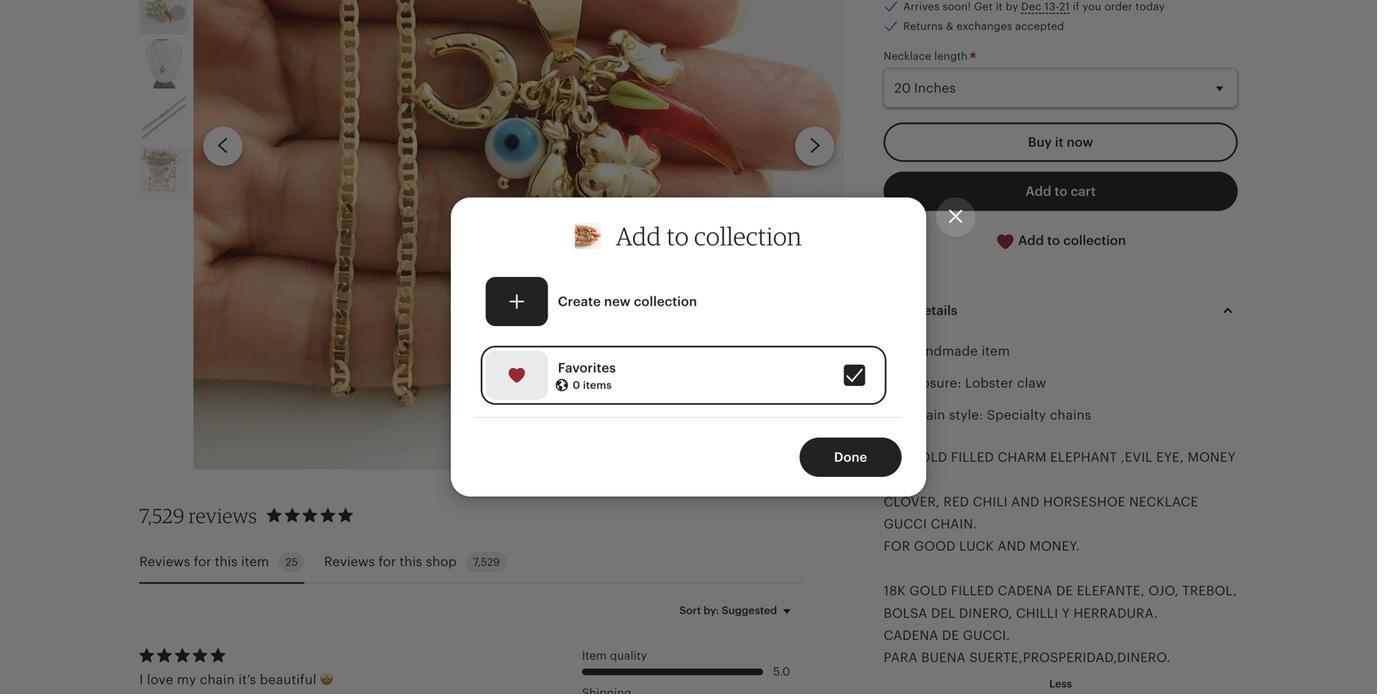 Task type: locate. For each thing, give the bounding box(es) containing it.
18k up bolsa
[[884, 584, 906, 598]]

item
[[884, 303, 912, 318], [582, 649, 607, 662]]

today
[[1135, 0, 1165, 13]]

to
[[667, 221, 689, 251]]

de up buena
[[942, 628, 959, 643]]

exchanges
[[956, 20, 1012, 32]]

collection inside "create new collection" button
[[634, 294, 697, 309]]

money.
[[1029, 539, 1080, 554]]

filled
[[951, 450, 994, 465], [951, 584, 994, 598]]

1 vertical spatial filled
[[951, 584, 994, 598]]

1 vertical spatial 18k
[[884, 584, 906, 598]]

length
[[934, 50, 968, 62]]

7,529
[[139, 504, 184, 528], [473, 556, 500, 568]]

7,529 button
[[324, 552, 506, 572]]

filled inside 18k gold filled cadena de elefante, ojo, trebol, bolsa del dinero, chilli y herradura. cadena de gucci. para buena suerte,prosperidad,dinero.
[[951, 584, 994, 598]]

gold inside 18k gold filled cadena de elefante, ojo, trebol, bolsa del dinero, chilli y herradura. cadena de gucci. para buena suerte,prosperidad,dinero.
[[909, 584, 947, 598]]

it's
[[238, 673, 256, 687]]

and
[[1011, 495, 1040, 509], [998, 539, 1026, 554]]

gold up the bag at the bottom
[[909, 450, 947, 465]]

item for item quality
[[582, 649, 607, 662]]

add to collection
[[616, 221, 802, 251]]

1 vertical spatial de
[[942, 628, 959, 643]]

0 vertical spatial 7,529
[[139, 504, 184, 528]]

de
[[1056, 584, 1073, 598], [942, 628, 959, 643]]

gold up del
[[909, 584, 947, 598]]

2 filled from the top
[[951, 584, 994, 598]]

collection
[[694, 221, 802, 251], [634, 294, 697, 309]]

item left 'details'
[[884, 303, 912, 318]]

ojo,
[[1148, 584, 1179, 598]]

cadena
[[998, 584, 1053, 598], [884, 628, 938, 643]]

1 vertical spatial 7,529
[[473, 556, 500, 568]]

returns
[[903, 20, 943, 32]]

and right luck
[[998, 539, 1026, 554]]

necklace
[[884, 50, 931, 62]]

1 horizontal spatial item
[[884, 303, 912, 318]]

filled for cadena
[[951, 584, 994, 598]]

suerte,prosperidad,dinero.
[[969, 651, 1171, 665]]

specialty
[[987, 408, 1046, 423]]

1 horizontal spatial 7,529
[[473, 556, 500, 568]]

collection right to
[[694, 221, 802, 251]]

cadena up chilli
[[998, 584, 1053, 598]]

and right chili
[[1011, 495, 1040, 509]]

18k gold filled charm evil eye elephant clover necklace for image 6 image
[[139, 147, 189, 197]]

item left quality
[[582, 649, 607, 662]]

18k gold filled cadena de elefante, ojo, trebol, bolsa del dinero, chilli y herradura. cadena de gucci. para buena suerte,prosperidad,dinero.
[[884, 584, 1237, 665]]

an image of the listing you can save image
[[575, 223, 601, 249]]

1 vertical spatial collection
[[634, 294, 697, 309]]

collection for add to collection
[[694, 221, 802, 251]]

style:
[[949, 408, 983, 423]]

soon! get
[[942, 0, 993, 13]]

chain style: specialty chains
[[908, 408, 1091, 423]]

gold for bag
[[909, 450, 947, 465]]

filled for charm
[[951, 450, 994, 465]]

18k up the bag at the bottom
[[884, 450, 906, 465]]

arrives soon! get it by dec 13-21 if you order today
[[903, 0, 1165, 13]]

0 vertical spatial collection
[[694, 221, 802, 251]]

dec
[[1021, 0, 1041, 13]]

gucci
[[884, 517, 927, 532]]

18k
[[884, 450, 906, 465], [884, 584, 906, 598]]

details
[[915, 303, 957, 318]]

beautiful
[[260, 673, 317, 687]]

18k gold filled charm evil eye elephant clover necklace for image 5 image
[[139, 93, 189, 143]]

handmade item
[[908, 344, 1010, 358]]

0 vertical spatial filled
[[951, 450, 994, 465]]

necklace
[[1129, 495, 1198, 509]]

gucci.
[[963, 628, 1010, 643]]

you
[[1083, 0, 1101, 13]]

7,529 reviews
[[139, 504, 257, 528]]

0 horizontal spatial cadena
[[884, 628, 938, 643]]

red
[[943, 495, 969, 509]]

i
[[139, 673, 143, 687]]

2 18k from the top
[[884, 584, 906, 598]]

0 horizontal spatial de
[[942, 628, 959, 643]]

0 vertical spatial 18k
[[884, 450, 906, 465]]

item inside dropdown button
[[884, 303, 912, 318]]

buena
[[921, 651, 966, 665]]

0 horizontal spatial item
[[582, 649, 607, 662]]

gold
[[909, 450, 947, 465], [909, 584, 947, 598]]

13-
[[1044, 0, 1059, 13]]

arrives
[[903, 0, 940, 13]]

1 vertical spatial item
[[582, 649, 607, 662]]

0 horizontal spatial 7,529
[[139, 504, 184, 528]]

by
[[1006, 0, 1018, 13]]

collection right new
[[634, 294, 697, 309]]

filled up dinero,
[[951, 584, 994, 598]]

tab list
[[139, 542, 803, 584]]

18k inside 18k gold filled cadena de elefante, ojo, trebol, bolsa del dinero, chilli y herradura. cadena de gucci. para buena suerte,prosperidad,dinero.
[[884, 584, 906, 598]]

1 vertical spatial gold
[[909, 584, 947, 598]]

chili
[[973, 495, 1008, 509]]

18k inside 18k gold filled charm elephant ,evil eye, money bag clover, red chili and horseshoe necklace gucci chain. for good luck and money.
[[884, 450, 906, 465]]

closure:
[[908, 376, 961, 391]]

0 vertical spatial item
[[884, 303, 912, 318]]

lobster
[[965, 376, 1013, 391]]

1 filled from the top
[[951, 450, 994, 465]]

1 gold from the top
[[909, 450, 947, 465]]

0 vertical spatial de
[[1056, 584, 1073, 598]]

1 vertical spatial and
[[998, 539, 1026, 554]]

2 gold from the top
[[909, 584, 947, 598]]

1 vertical spatial cadena
[[884, 628, 938, 643]]

gold inside 18k gold filled charm elephant ,evil eye, money bag clover, red chili and horseshoe necklace gucci chain. for good luck and money.
[[909, 450, 947, 465]]

1 18k from the top
[[884, 450, 906, 465]]

items
[[583, 379, 612, 391]]

1 horizontal spatial cadena
[[998, 584, 1053, 598]]

de up y
[[1056, 584, 1073, 598]]

filled down style:
[[951, 450, 994, 465]]

done
[[834, 450, 867, 465]]

filled inside 18k gold filled charm elephant ,evil eye, money bag clover, red chili and horseshoe necklace gucci chain. for good luck and money.
[[951, 450, 994, 465]]

0 vertical spatial gold
[[909, 450, 947, 465]]

18k for 18k gold filled charm elephant ,evil eye, money bag clover, red chili and horseshoe necklace gucci chain. for good luck and money.
[[884, 450, 906, 465]]

i love my chain it's beautiful 🤩
[[139, 673, 333, 687]]

cadena down bolsa
[[884, 628, 938, 643]]

7,529 inside 7,529 button
[[473, 556, 500, 568]]

item
[[982, 344, 1010, 358]]



Task type: describe. For each thing, give the bounding box(es) containing it.
,evil
[[1121, 450, 1153, 465]]

trebol,
[[1182, 584, 1237, 598]]

21
[[1059, 0, 1070, 13]]

0 vertical spatial and
[[1011, 495, 1040, 509]]

0 vertical spatial cadena
[[998, 584, 1053, 598]]

7,529 for 7,529 reviews
[[139, 504, 184, 528]]

claw
[[1017, 376, 1046, 391]]

0
[[573, 379, 580, 391]]

create
[[558, 294, 601, 309]]

charm
[[998, 450, 1047, 465]]

necklace length
[[884, 50, 971, 62]]

25 button
[[139, 552, 304, 572]]

add to collection dialog
[[0, 0, 1377, 694]]

luck
[[959, 539, 994, 554]]

chain
[[200, 673, 235, 687]]

18k gold filled charm elephant ,evil eye, money bag clover, red chili and horseshoe necklace gucci chain. for good luck and money.
[[884, 450, 1236, 554]]

chain
[[908, 408, 945, 423]]

handmade
[[908, 344, 978, 358]]

closure: lobster claw
[[908, 376, 1046, 391]]

🤩
[[320, 673, 333, 687]]

for
[[884, 539, 910, 554]]

item details
[[884, 303, 957, 318]]

&
[[946, 20, 954, 32]]

bolsa
[[884, 606, 927, 621]]

item for item details
[[884, 303, 912, 318]]

gold for bolsa
[[909, 584, 947, 598]]

y
[[1062, 606, 1070, 621]]

bag
[[884, 472, 911, 487]]

18k gold filled charm evil eye elephant clover necklace for image 4 image
[[139, 39, 189, 88]]

5.0
[[773, 665, 790, 678]]

herradura.
[[1074, 606, 1158, 621]]

0 items
[[573, 379, 612, 391]]

love
[[147, 673, 173, 687]]

create new collection
[[558, 294, 697, 309]]

add
[[616, 221, 661, 251]]

accepted
[[1015, 20, 1064, 32]]

dinero,
[[959, 606, 1012, 621]]

done button
[[800, 438, 902, 477]]

collection for create new collection
[[634, 294, 697, 309]]

horseshoe
[[1043, 495, 1126, 509]]

item details button
[[869, 291, 1252, 330]]

tab list containing 25
[[139, 542, 803, 584]]

7,529 for 7,529
[[473, 556, 500, 568]]

reviews
[[189, 504, 257, 528]]

quality
[[610, 649, 647, 662]]

chilli
[[1016, 606, 1058, 621]]

chains
[[1050, 408, 1091, 423]]

money
[[1188, 450, 1236, 465]]

elefante,
[[1077, 584, 1145, 598]]

del
[[931, 606, 955, 621]]

item quality
[[582, 649, 647, 662]]

new
[[604, 294, 631, 309]]

it
[[996, 0, 1003, 13]]

eye,
[[1156, 450, 1184, 465]]

returns & exchanges accepted
[[903, 20, 1064, 32]]

25
[[285, 556, 298, 568]]

if
[[1073, 0, 1080, 13]]

18k for 18k gold filled cadena de elefante, ojo, trebol, bolsa del dinero, chilli y herradura. cadena de gucci. para buena suerte,prosperidad,dinero.
[[884, 584, 906, 598]]

favorites
[[558, 361, 616, 375]]

elephant
[[1050, 450, 1117, 465]]

good
[[914, 539, 956, 554]]

1 horizontal spatial de
[[1056, 584, 1073, 598]]

create new collection button
[[478, 270, 889, 334]]

para
[[884, 651, 918, 665]]

order
[[1104, 0, 1133, 13]]

clover,
[[884, 495, 940, 509]]

chain.
[[931, 517, 977, 532]]

my
[[177, 673, 196, 687]]

18k gold filled charm evil eye elephant clover necklace for image 3 image
[[139, 0, 189, 34]]



Task type: vqa. For each thing, say whether or not it's contained in the screenshot.
CHILI
yes



